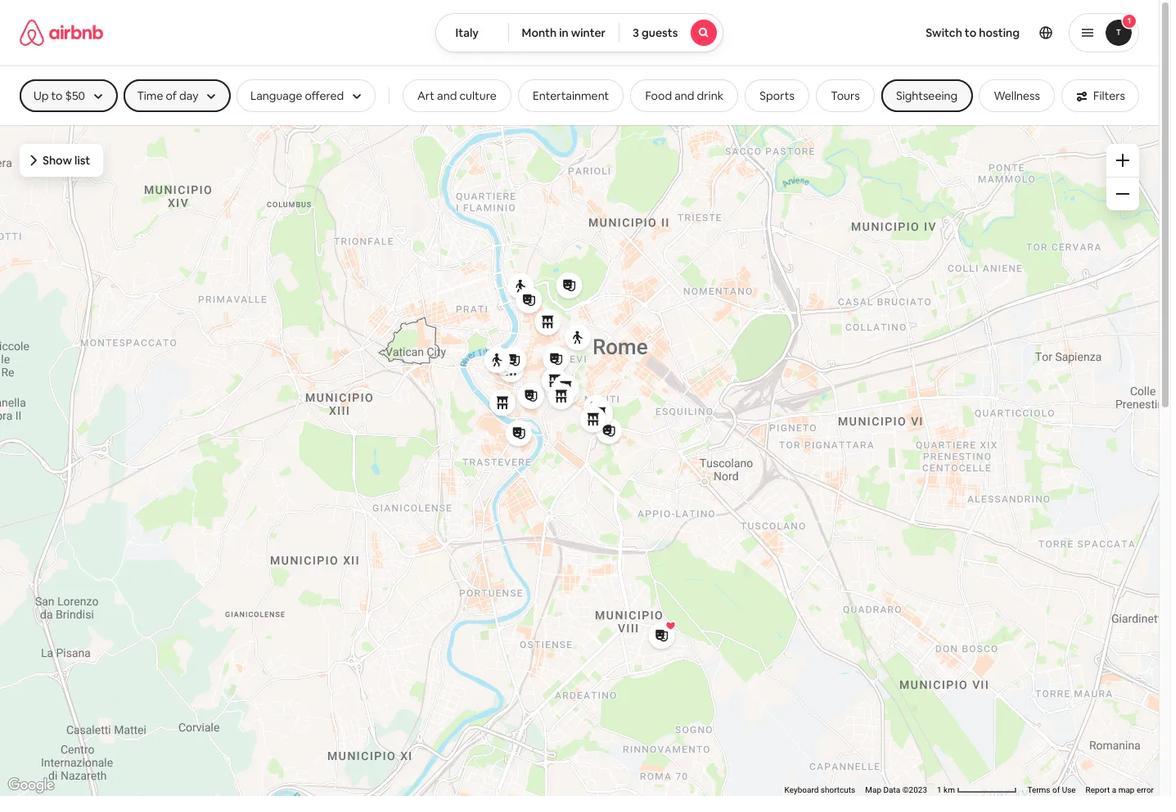 Task type: vqa. For each thing, say whether or not it's contained in the screenshot.
the "Show map" 'button'
no



Task type: describe. For each thing, give the bounding box(es) containing it.
use
[[1062, 786, 1076, 795]]

and for food
[[675, 88, 694, 103]]

Sports button
[[745, 79, 809, 112]]

shortcuts
[[821, 786, 855, 795]]

3 guests
[[633, 25, 678, 40]]

filters
[[1093, 88, 1125, 103]]

none search field containing italy
[[435, 13, 724, 52]]

culture
[[460, 88, 497, 103]]

Art and culture button
[[402, 79, 511, 112]]

show
[[43, 153, 72, 168]]

entertainment
[[533, 88, 609, 103]]

Wellness button
[[979, 79, 1055, 112]]

report a map error
[[1086, 786, 1154, 795]]

keyboard shortcuts button
[[784, 785, 855, 796]]

to
[[965, 25, 977, 40]]

filters button
[[1062, 79, 1139, 112]]

drink
[[697, 88, 724, 103]]

keyboard
[[784, 786, 819, 795]]

zoom out image
[[1116, 187, 1129, 201]]

km
[[944, 786, 955, 795]]

month in winter
[[522, 25, 606, 40]]

offered
[[305, 88, 344, 103]]

Sightseeing button
[[881, 79, 973, 112]]

a
[[1112, 786, 1116, 795]]

map data ©2023
[[865, 786, 927, 795]]

italy
[[456, 25, 479, 40]]

show list button
[[20, 144, 103, 177]]

report a map error link
[[1086, 786, 1154, 795]]

1 km button
[[932, 785, 1023, 796]]

google map
showing 24 experiences. including 1 saved experience. region
[[0, 124, 1159, 796]]

terms of use link
[[1027, 786, 1076, 795]]

switch
[[926, 25, 962, 40]]

data
[[883, 786, 900, 795]]

sports
[[760, 88, 795, 103]]



Task type: locate. For each thing, give the bounding box(es) containing it.
and left drink
[[675, 88, 694, 103]]

1 up filters dropdown button
[[1128, 16, 1131, 26]]

1 km
[[937, 786, 957, 795]]

month in winter button
[[508, 13, 620, 52]]

wellness
[[994, 88, 1040, 103]]

1 horizontal spatial and
[[675, 88, 694, 103]]

art
[[417, 88, 435, 103]]

switch to hosting link
[[916, 16, 1030, 50]]

3
[[633, 25, 639, 40]]

©2023
[[902, 786, 927, 795]]

month
[[522, 25, 557, 40]]

tours
[[831, 88, 860, 103]]

Food and drink button
[[630, 79, 738, 112]]

1 for 1
[[1128, 16, 1131, 26]]

italy button
[[435, 13, 509, 52]]

2 and from the left
[[675, 88, 694, 103]]

1 left km
[[937, 786, 942, 795]]

winter
[[571, 25, 606, 40]]

report
[[1086, 786, 1110, 795]]

food
[[645, 88, 672, 103]]

1 and from the left
[[437, 88, 457, 103]]

food and drink
[[645, 88, 724, 103]]

switch to hosting
[[926, 25, 1020, 40]]

google image
[[4, 775, 58, 796]]

hosting
[[979, 25, 1020, 40]]

terms of use
[[1027, 786, 1076, 795]]

1 vertical spatial 1
[[937, 786, 942, 795]]

in
[[559, 25, 569, 40]]

of
[[1052, 786, 1060, 795]]

0 horizontal spatial and
[[437, 88, 457, 103]]

and right art
[[437, 88, 457, 103]]

sightseeing
[[896, 88, 958, 103]]

Entertainment button
[[518, 79, 624, 112]]

3 guests button
[[619, 13, 724, 52]]

1 horizontal spatial 1
[[1128, 16, 1131, 26]]

map
[[865, 786, 881, 795]]

error
[[1137, 786, 1154, 795]]

and for art
[[437, 88, 457, 103]]

terms
[[1027, 786, 1050, 795]]

profile element
[[743, 0, 1139, 65]]

1 inside the 1 km button
[[937, 786, 942, 795]]

and inside food and drink button
[[675, 88, 694, 103]]

and
[[437, 88, 457, 103], [675, 88, 694, 103]]

show list
[[43, 153, 90, 168]]

and inside art and culture button
[[437, 88, 457, 103]]

None search field
[[435, 13, 724, 52]]

1 button
[[1069, 13, 1139, 52]]

art and culture
[[417, 88, 497, 103]]

keyboard shortcuts
[[784, 786, 855, 795]]

language offered button
[[237, 79, 375, 112]]

1 inside 1 "dropdown button"
[[1128, 16, 1131, 26]]

Tours button
[[816, 79, 875, 112]]

1 for 1 km
[[937, 786, 942, 795]]

zoom in image
[[1116, 154, 1129, 167]]

guests
[[642, 25, 678, 40]]

0 vertical spatial 1
[[1128, 16, 1131, 26]]

0 horizontal spatial 1
[[937, 786, 942, 795]]

language
[[250, 88, 302, 103]]

map
[[1118, 786, 1135, 795]]

language offered
[[250, 88, 344, 103]]

1
[[1128, 16, 1131, 26], [937, 786, 942, 795]]

list
[[75, 153, 90, 168]]



